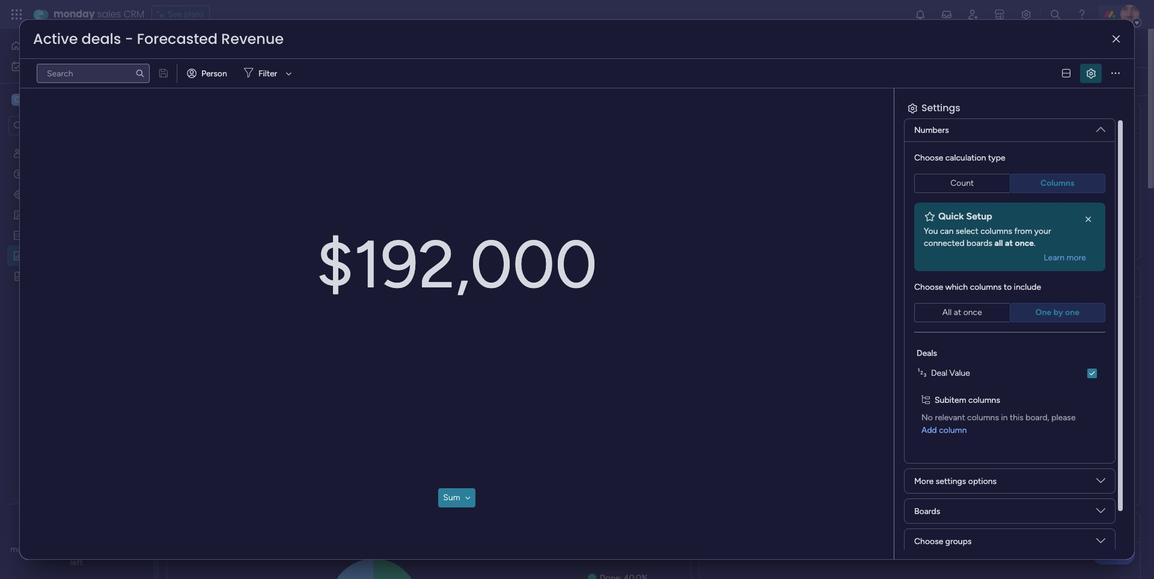 Task type: describe. For each thing, give the bounding box(es) containing it.
Active deals - Forecasted Revenue field
[[30, 29, 287, 49]]

one by one
[[1036, 307, 1080, 318]]

help
[[1104, 549, 1125, 561]]

deals
[[82, 29, 121, 49]]

public dashboard image
[[13, 250, 24, 261]]

select product image
[[11, 8, 23, 20]]

by
[[1054, 307, 1064, 318]]

Actual Revenue field
[[839, 111, 932, 126]]

once for all at once
[[964, 307, 982, 318]]

all at once .
[[995, 238, 1036, 248]]

monday for monday sales crm
[[54, 7, 95, 21]]

one by one button
[[1010, 303, 1106, 322]]

to
[[1004, 282, 1012, 292]]

sum
[[443, 493, 460, 503]]

1
[[271, 76, 275, 87]]

person button
[[182, 64, 234, 83]]

active deals - forecasted revenue
[[33, 29, 284, 49]]

numbers
[[915, 125, 949, 135]]

public board image
[[13, 270, 24, 281]]

monday sales crm pro trial
[[10, 544, 113, 554]]

add widget
[[195, 76, 239, 87]]

columns inside no relevant columns in this board, please add column
[[968, 413, 999, 423]]

choose calculation type
[[915, 153, 1006, 163]]

filter board by anything image
[[604, 75, 618, 89]]

crm for monday sales crm
[[124, 7, 144, 21]]

at for all
[[954, 307, 962, 318]]

count button
[[915, 174, 1010, 193]]

include
[[1014, 282, 1042, 292]]

my work link
[[7, 57, 146, 76]]

james peterson image
[[1121, 5, 1140, 24]]

sales for monday sales crm pro trial
[[43, 544, 61, 554]]

subitem columns heading
[[922, 394, 1001, 407]]

settings
[[922, 101, 961, 115]]

one
[[1066, 307, 1080, 318]]

learn more link
[[1044, 252, 1087, 264]]

choose groups
[[915, 536, 972, 546]]

columns
[[1041, 178, 1075, 188]]

boards
[[915, 506, 941, 516]]

0 vertical spatial revenue
[[221, 29, 284, 49]]

learn
[[1044, 253, 1065, 263]]

dapulse dropdown down arrow image for boards
[[1097, 506, 1106, 520]]

boards
[[967, 238, 993, 248]]

search everything image
[[1050, 8, 1062, 20]]

in
[[1001, 413, 1008, 423]]

more
[[1067, 253, 1087, 263]]

v2 small numbers digit column outline image
[[918, 367, 927, 379]]

add inside popup button
[[195, 76, 211, 87]]

c
[[14, 94, 20, 105]]

deals group containing deals
[[915, 347, 1106, 444]]

learn more
[[1044, 253, 1087, 263]]

monday for monday sales crm pro trial
[[10, 544, 41, 554]]

plans
[[184, 9, 204, 19]]

active
[[33, 29, 78, 49]]

7
[[119, 544, 123, 554]]

$0
[[955, 154, 1008, 207]]

see plans button
[[152, 5, 210, 23]]

subitem columns
[[935, 395, 1001, 405]]

you can select columns from your connected boards
[[924, 226, 1052, 248]]

update feed image
[[941, 8, 953, 20]]

emails settings image
[[1020, 8, 1033, 20]]

angle down image
[[465, 494, 471, 502]]

widget
[[213, 76, 239, 87]]

my work
[[28, 61, 60, 71]]

you
[[924, 226, 938, 236]]

sum button
[[439, 488, 475, 508]]

all at once button
[[915, 303, 1010, 322]]

board,
[[1026, 413, 1050, 423]]

crm for monday sales crm pro trial
[[63, 544, 82, 554]]

no
[[922, 413, 933, 423]]

dapulse dropdown down arrow image for choose groups
[[1097, 536, 1106, 550]]

subitem columns group
[[919, 394, 1106, 437]]

home link
[[7, 36, 146, 55]]

choose for choose which columns to include
[[915, 282, 944, 292]]

0 vertical spatial more dots image
[[1112, 69, 1120, 78]]

quick setup alert
[[915, 203, 1106, 271]]

work
[[41, 61, 60, 71]]

connected inside you can select columns from your connected boards
[[924, 238, 965, 248]]

pro
[[84, 544, 96, 554]]

days
[[126, 544, 143, 554]]

which
[[946, 282, 968, 292]]

your
[[1035, 226, 1052, 236]]

-
[[125, 29, 133, 49]]

add widget button
[[174, 72, 244, 91]]

actual revenue
[[842, 111, 929, 126]]

one
[[1036, 307, 1052, 318]]

once for all at once .
[[1015, 238, 1034, 248]]

trial
[[98, 544, 113, 554]]

dapulse dropdown down arrow image for numbers
[[1097, 120, 1106, 134]]



Task type: locate. For each thing, give the bounding box(es) containing it.
1 horizontal spatial revenue
[[881, 111, 929, 126]]

dashboard
[[236, 34, 342, 61]]

forecasted
[[137, 29, 218, 49]]

list box
[[0, 140, 153, 448]]

revenue up the filter popup button
[[221, 29, 284, 49]]

arrow down image
[[282, 66, 296, 81]]

once inside quick setup 'alert'
[[1015, 238, 1034, 248]]

1 horizontal spatial at
[[1006, 238, 1013, 248]]

0 horizontal spatial at
[[954, 307, 962, 318]]

please
[[1052, 413, 1076, 423]]

once down from
[[1015, 238, 1034, 248]]

1 vertical spatial connected
[[924, 238, 965, 248]]

monday sales crm
[[54, 7, 144, 21]]

settings image
[[1120, 76, 1132, 88]]

1 vertical spatial monday
[[10, 544, 41, 554]]

choose down numbers
[[915, 153, 944, 163]]

2 dapulse dropdown down arrow image from the top
[[1097, 536, 1106, 550]]

0 horizontal spatial connected
[[277, 76, 317, 87]]

0 vertical spatial connected
[[277, 76, 317, 87]]

revenue
[[221, 29, 284, 49], [881, 111, 929, 126]]

0 horizontal spatial revenue
[[221, 29, 284, 49]]

quick setup
[[939, 210, 993, 222]]

1 vertical spatial more dots image
[[1118, 114, 1126, 123]]

Filter dashboard by text search field
[[359, 72, 472, 91]]

see
[[168, 9, 182, 19]]

help button
[[1093, 545, 1135, 565]]

monday marketplace image
[[994, 8, 1006, 20]]

Filter dashboard by text search field
[[37, 64, 150, 83]]

column
[[939, 425, 967, 435]]

2 choose from the top
[[915, 282, 944, 292]]

dapulse dropdown down arrow image
[[1097, 476, 1106, 490], [1097, 536, 1106, 550]]

once
[[1015, 238, 1034, 248], [964, 307, 982, 318]]

calculation
[[946, 153, 987, 163]]

1 vertical spatial choose
[[915, 282, 944, 292]]

add left widget
[[195, 76, 211, 87]]

deals group
[[915, 347, 1106, 444], [915, 364, 1106, 444]]

see plans
[[168, 9, 204, 19]]

deals
[[917, 348, 938, 358]]

choose for choose groups
[[915, 536, 944, 546]]

count
[[951, 178, 974, 188]]

1 dapulse dropdown down arrow image from the top
[[1097, 120, 1106, 134]]

columns inside heading
[[969, 395, 1001, 405]]

my
[[28, 61, 39, 71]]

deal
[[931, 368, 948, 378]]

deals heading
[[917, 347, 938, 360]]

workspace image
[[11, 93, 23, 106]]

this
[[1010, 413, 1024, 423]]

2 vertical spatial more dots image
[[1118, 278, 1126, 287]]

at right all
[[954, 307, 962, 318]]

0 vertical spatial dapulse dropdown down arrow image
[[1097, 120, 1106, 134]]

all
[[943, 307, 952, 318]]

quick
[[939, 210, 964, 222]]

more settings options
[[915, 476, 997, 486]]

all at once
[[943, 307, 982, 318]]

0 vertical spatial monday
[[54, 7, 95, 21]]

1 vertical spatial revenue
[[881, 111, 929, 126]]

dapulse x slim image
[[1113, 35, 1120, 44]]

close image
[[1083, 213, 1095, 226]]

add inside no relevant columns in this board, please add column
[[922, 425, 937, 435]]

0 vertical spatial sales
[[97, 7, 121, 21]]

at for all
[[1006, 238, 1013, 248]]

0 horizontal spatial once
[[964, 307, 982, 318]]

all
[[995, 238, 1004, 248]]

sales
[[97, 7, 121, 21], [43, 544, 61, 554]]

value
[[950, 368, 971, 378]]

groups
[[946, 536, 972, 546]]

crm up the left
[[63, 544, 82, 554]]

options
[[969, 476, 997, 486]]

1 vertical spatial dapulse dropdown down arrow image
[[1097, 536, 1106, 550]]

2 vertical spatial choose
[[915, 536, 944, 546]]

connected inside "popup button"
[[277, 76, 317, 87]]

connected right 1
[[277, 76, 317, 87]]

search image
[[135, 69, 145, 78]]

1 vertical spatial crm
[[63, 544, 82, 554]]

type
[[989, 153, 1006, 163]]

option
[[0, 142, 153, 145]]

no relevant columns in this board, please add column
[[922, 413, 1076, 435]]

sales up deals
[[97, 7, 121, 21]]

3 choose from the top
[[915, 536, 944, 546]]

choose for choose calculation type
[[915, 153, 944, 163]]

columns
[[981, 226, 1013, 236], [970, 282, 1002, 292], [969, 395, 1001, 405], [968, 413, 999, 423]]

from
[[1015, 226, 1033, 236]]

choose left groups
[[915, 536, 944, 546]]

left
[[70, 557, 83, 568]]

v2 split view image
[[1063, 69, 1071, 78]]

columns up the all
[[981, 226, 1013, 236]]

sales for monday sales crm
[[97, 7, 121, 21]]

actual
[[842, 111, 878, 126]]

connected
[[277, 76, 317, 87], [924, 238, 965, 248]]

.
[[1034, 238, 1036, 248]]

my work option
[[7, 57, 146, 76]]

deal value
[[931, 368, 971, 378]]

0 vertical spatial at
[[1006, 238, 1013, 248]]

columns up no relevant columns in this board, please add column
[[969, 395, 1001, 405]]

None search field
[[37, 64, 150, 83]]

sales left pro
[[43, 544, 61, 554]]

filter
[[258, 68, 277, 78]]

1 horizontal spatial sales
[[97, 7, 121, 21]]

at
[[1006, 238, 1013, 248], [954, 307, 962, 318]]

choose which columns to include
[[915, 282, 1042, 292]]

settings
[[936, 476, 967, 486]]

0 vertical spatial once
[[1015, 238, 1034, 248]]

filter button
[[239, 64, 296, 83]]

1 horizontal spatial once
[[1015, 238, 1034, 248]]

home
[[26, 40, 49, 51]]

0 horizontal spatial add
[[195, 76, 211, 87]]

more
[[915, 476, 934, 486]]

columns inside you can select columns from your connected boards
[[981, 226, 1013, 236]]

0 horizontal spatial crm
[[63, 544, 82, 554]]

1 horizontal spatial crm
[[124, 7, 144, 21]]

crm up -
[[124, 7, 144, 21]]

v2 subtasks column small outline image
[[922, 394, 930, 407]]

columns left in
[[968, 413, 999, 423]]

subitem
[[935, 395, 967, 405]]

person
[[201, 68, 227, 78]]

None search field
[[359, 72, 472, 91]]

1 vertical spatial once
[[964, 307, 982, 318]]

2 dapulse dropdown down arrow image from the top
[[1097, 506, 1106, 520]]

home option
[[7, 36, 146, 55]]

choose left which
[[915, 282, 944, 292]]

deals group containing deal value
[[915, 364, 1106, 444]]

at inside button
[[954, 307, 962, 318]]

7 days left
[[70, 544, 143, 568]]

once inside button
[[964, 307, 982, 318]]

at inside quick setup 'alert'
[[1006, 238, 1013, 248]]

revenue inside field
[[881, 111, 929, 126]]

select
[[956, 226, 979, 236]]

help image
[[1076, 8, 1088, 20]]

dapulse dropdown down arrow image for more settings options
[[1097, 476, 1106, 490]]

1 vertical spatial add
[[922, 425, 937, 435]]

sales
[[181, 34, 231, 61]]

columns button
[[1010, 174, 1106, 193]]

0 vertical spatial choose
[[915, 153, 944, 163]]

crm
[[124, 7, 144, 21], [63, 544, 82, 554]]

notifications image
[[915, 8, 927, 20]]

1 deals group from the top
[[915, 347, 1106, 444]]

$192,000
[[316, 225, 598, 304]]

monday
[[54, 7, 95, 21], [10, 544, 41, 554]]

board
[[319, 76, 341, 87]]

1 connected board button
[[249, 72, 347, 91]]

1 vertical spatial sales
[[43, 544, 61, 554]]

0 horizontal spatial monday
[[10, 544, 41, 554]]

can
[[941, 226, 954, 236]]

0 horizontal spatial sales
[[43, 544, 61, 554]]

add down the no
[[922, 425, 937, 435]]

2 deals group from the top
[[915, 364, 1106, 444]]

dapulse dropdown down arrow image
[[1097, 120, 1106, 134], [1097, 506, 1106, 520]]

at right the all
[[1006, 238, 1013, 248]]

invite members image
[[968, 8, 980, 20]]

1 horizontal spatial monday
[[54, 7, 95, 21]]

setup
[[967, 210, 993, 222]]

sales dashboard banner
[[159, 29, 1149, 96]]

c button
[[8, 90, 117, 110]]

more dots image
[[1112, 69, 1120, 78], [1118, 114, 1126, 123], [1118, 278, 1126, 287]]

1 choose from the top
[[915, 153, 944, 163]]

deal value option
[[915, 364, 1106, 382]]

relevant
[[935, 413, 966, 423]]

1 vertical spatial dapulse dropdown down arrow image
[[1097, 506, 1106, 520]]

once right all
[[964, 307, 982, 318]]

0 vertical spatial dapulse dropdown down arrow image
[[1097, 476, 1106, 490]]

0 vertical spatial crm
[[124, 7, 144, 21]]

Sales Dashboard field
[[178, 34, 345, 61]]

connected down can
[[924, 238, 965, 248]]

sales dashboard
[[181, 34, 342, 61]]

revenue right actual
[[881, 111, 929, 126]]

1 dapulse dropdown down arrow image from the top
[[1097, 476, 1106, 490]]

1 horizontal spatial connected
[[924, 238, 965, 248]]

1 horizontal spatial add
[[922, 425, 937, 435]]

0 vertical spatial add
[[195, 76, 211, 87]]

1 connected board
[[271, 76, 341, 87]]

columns left to
[[970, 282, 1002, 292]]

1 vertical spatial at
[[954, 307, 962, 318]]



Task type: vqa. For each thing, say whether or not it's contained in the screenshot.
the bottommost the templates
no



